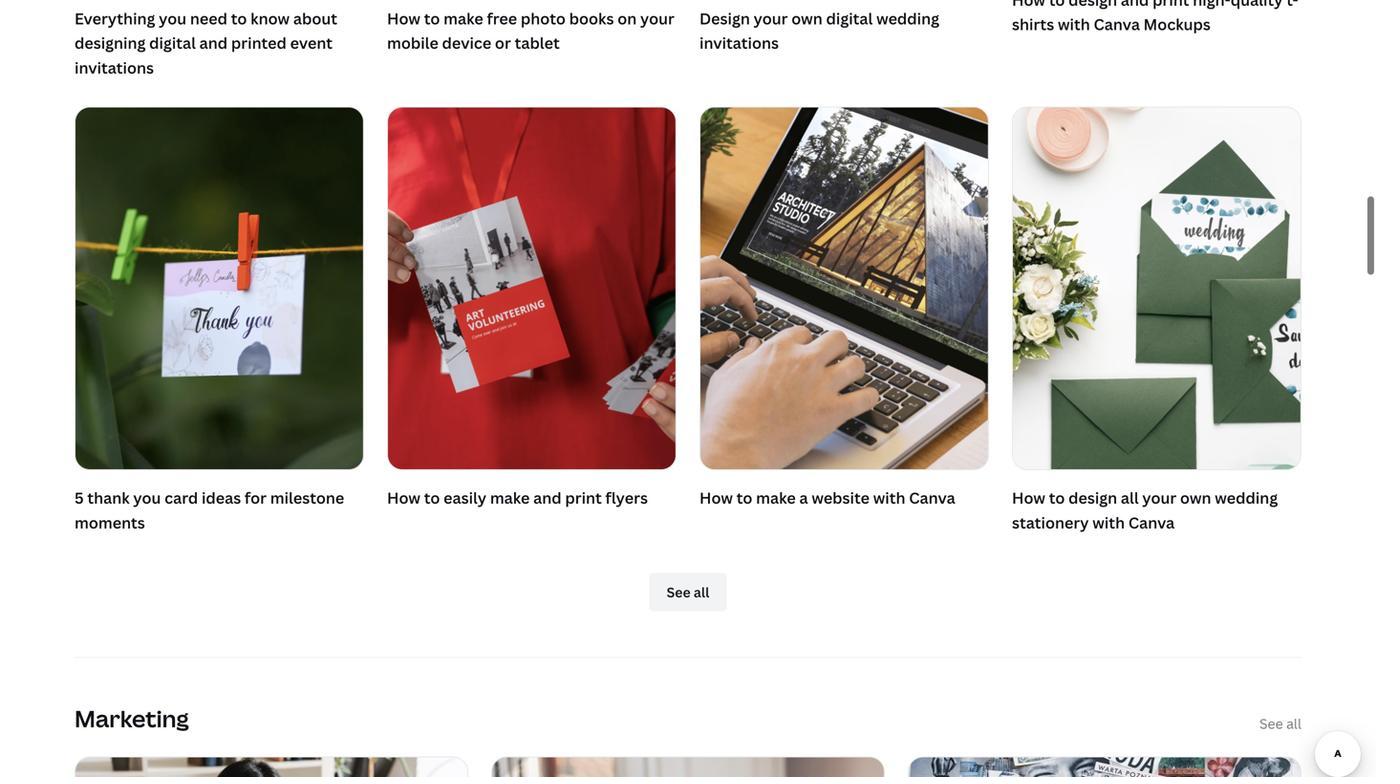 Task type: vqa. For each thing, say whether or not it's contained in the screenshot.
How associated with How to easily make and print flyers
yes



Task type: locate. For each thing, give the bounding box(es) containing it.
how for how to easily make and print flyers
[[387, 488, 421, 508]]

1 horizontal spatial print
[[1153, 0, 1190, 10]]

0 horizontal spatial make
[[444, 8, 484, 29]]

1 horizontal spatial wedding
[[1216, 488, 1279, 508]]

make inside the how to make free photo books on your mobile device or tablet
[[444, 8, 484, 29]]

how inside the how to make free photo books on your mobile device or tablet
[[387, 8, 421, 29]]

0 vertical spatial own
[[792, 8, 823, 29]]

0 horizontal spatial print
[[565, 488, 602, 508]]

0 horizontal spatial wedding
[[877, 8, 940, 29]]

invitations
[[700, 33, 779, 53], [75, 57, 154, 78]]

your
[[641, 8, 675, 29], [754, 8, 788, 29], [1143, 488, 1177, 508]]

1 horizontal spatial digital
[[827, 8, 873, 29]]

1 design from the top
[[1069, 0, 1118, 10]]

0 horizontal spatial digital
[[149, 33, 196, 53]]

to for how to make a website with canva
[[737, 488, 753, 508]]

you left card
[[133, 488, 161, 508]]

flyers
[[606, 488, 648, 508]]

canva
[[1094, 14, 1141, 35], [910, 488, 956, 508], [1129, 512, 1175, 533]]

how up mobile
[[387, 8, 421, 29]]

how inside how to design all your own wedding stationery with canva
[[1013, 488, 1046, 508]]

and
[[1121, 0, 1150, 10], [200, 33, 228, 53], [534, 488, 562, 508]]

2 vertical spatial with
[[1093, 512, 1125, 533]]

digital
[[827, 8, 873, 29], [149, 33, 196, 53]]

a
[[800, 488, 808, 508]]

see all link
[[1260, 714, 1302, 734]]

1 vertical spatial digital
[[149, 33, 196, 53]]

easily
[[444, 488, 487, 508]]

0 horizontal spatial your
[[641, 8, 675, 29]]

0 horizontal spatial invitations
[[75, 57, 154, 78]]

2 vertical spatial and
[[534, 488, 562, 508]]

print left 'flyers' at the left
[[565, 488, 602, 508]]

and inside everything you need to know about designing digital and printed event invitations
[[200, 33, 228, 53]]

how to design all your own wedding stationery with canva link
[[1013, 107, 1302, 539]]

2 horizontal spatial with
[[1093, 512, 1125, 533]]

to inside the how to make free photo books on your mobile device or tablet
[[424, 8, 440, 29]]

0 horizontal spatial and
[[200, 33, 228, 53]]

1 vertical spatial canva
[[910, 488, 956, 508]]

0 vertical spatial all
[[1121, 488, 1139, 508]]

2 horizontal spatial and
[[1121, 0, 1150, 10]]

2 vertical spatial canva
[[1129, 512, 1175, 533]]

how inside how to easily make and print flyers link
[[387, 488, 421, 508]]

design inside how to design all your own wedding stationery with canva
[[1069, 488, 1118, 508]]

device
[[442, 33, 492, 53]]

for
[[245, 488, 267, 508]]

design for with
[[1069, 0, 1118, 10]]

with right stationery
[[1093, 512, 1125, 533]]

2 horizontal spatial your
[[1143, 488, 1177, 508]]

0 vertical spatial invitations
[[700, 33, 779, 53]]

own inside how to design all your own wedding stationery with canva
[[1181, 488, 1212, 508]]

to for how to design and print high-quality t- shirts with canva mockups
[[1050, 0, 1066, 10]]

1 horizontal spatial make
[[490, 488, 530, 508]]

to for how to make free photo books on your mobile device or tablet
[[424, 8, 440, 29]]

with right website
[[874, 488, 906, 508]]

wedding
[[877, 8, 940, 29], [1216, 488, 1279, 508]]

how left a
[[700, 488, 733, 508]]

make for how to make a website with canva
[[756, 488, 796, 508]]

5 thank you card ideas for milestone moments
[[75, 488, 344, 533]]

moments
[[75, 512, 145, 533]]

see
[[1260, 715, 1284, 733]]

1 vertical spatial you
[[133, 488, 161, 508]]

to inside how to design and print high-quality t- shirts with canva mockups
[[1050, 0, 1066, 10]]

make right easily
[[490, 488, 530, 508]]

how up shirts
[[1013, 0, 1046, 10]]

how to easily make and print flyers link
[[387, 107, 677, 514]]

0 vertical spatial and
[[1121, 0, 1150, 10]]

to inside everything you need to know about designing digital and printed event invitations
[[231, 8, 247, 29]]

how to make free photo books on your mobile device or tablet link
[[387, 6, 677, 55]]

photo
[[521, 8, 566, 29]]

and inside how to design and print high-quality t- shirts with canva mockups
[[1121, 0, 1150, 10]]

marketing
[[75, 703, 189, 734]]

1 vertical spatial wedding
[[1216, 488, 1279, 508]]

design inside how to design and print high-quality t- shirts with canva mockups
[[1069, 0, 1118, 10]]

printed
[[231, 33, 287, 53]]

wedding inside how to design all your own wedding stationery with canva
[[1216, 488, 1279, 508]]

you left need
[[159, 8, 187, 29]]

canva inside how to design and print high-quality t- shirts with canva mockups
[[1094, 14, 1141, 35]]

how
[[1013, 0, 1046, 10], [387, 8, 421, 29], [387, 488, 421, 508], [700, 488, 733, 508], [1013, 488, 1046, 508]]

invitations down design
[[700, 33, 779, 53]]

canva inside how to design all your own wedding stationery with canva
[[1129, 512, 1175, 533]]

your inside design your own digital wedding invitations
[[754, 8, 788, 29]]

know
[[251, 8, 290, 29]]

ideas
[[202, 488, 241, 508]]

0 vertical spatial with
[[1058, 14, 1091, 35]]

invitations down designing
[[75, 57, 154, 78]]

0 vertical spatial you
[[159, 8, 187, 29]]

1 vertical spatial with
[[874, 488, 906, 508]]

design
[[1069, 0, 1118, 10], [1069, 488, 1118, 508]]

pexels thới nam cao 10806198 image
[[76, 107, 363, 470]]

your inside the how to make free photo books on your mobile device or tablet
[[641, 8, 675, 29]]

digital inside design your own digital wedding invitations
[[827, 8, 873, 29]]

how inside how to design and print high-quality t- shirts with canva mockups
[[1013, 0, 1046, 10]]

to right need
[[231, 8, 247, 29]]

you
[[159, 8, 187, 29], [133, 488, 161, 508]]

0 vertical spatial design
[[1069, 0, 1118, 10]]

1 horizontal spatial own
[[1181, 488, 1212, 508]]

make left a
[[756, 488, 796, 508]]

0 horizontal spatial own
[[792, 8, 823, 29]]

0 vertical spatial canva
[[1094, 14, 1141, 35]]

or
[[495, 33, 511, 53]]

own
[[792, 8, 823, 29], [1181, 488, 1212, 508]]

you inside 5 thank you card ideas for milestone moments
[[133, 488, 161, 508]]

to up stationery
[[1050, 488, 1066, 508]]

everything you need to know about designing digital and printed event invitations
[[75, 8, 338, 78]]

and down need
[[200, 33, 228, 53]]

1 vertical spatial all
[[1287, 715, 1302, 733]]

own inside design your own digital wedding invitations
[[792, 8, 823, 29]]

with
[[1058, 14, 1091, 35], [874, 488, 906, 508], [1093, 512, 1125, 533]]

to for how to easily make and print flyers
[[424, 488, 440, 508]]

0 vertical spatial digital
[[827, 8, 873, 29]]

see all
[[1260, 715, 1302, 733]]

how to easily make and print flyers
[[387, 488, 648, 508]]

2 design from the top
[[1069, 488, 1118, 508]]

to left easily
[[424, 488, 440, 508]]

0 vertical spatial print
[[1153, 0, 1190, 10]]

t-
[[1287, 0, 1299, 10]]

1 vertical spatial invitations
[[75, 57, 154, 78]]

to up mobile
[[424, 8, 440, 29]]

print
[[1153, 0, 1190, 10], [565, 488, 602, 508]]

to left a
[[737, 488, 753, 508]]

to inside how to design all your own wedding stationery with canva
[[1050, 488, 1066, 508]]

make up the device
[[444, 8, 484, 29]]

with right shirts
[[1058, 14, 1091, 35]]

stationery
[[1013, 512, 1090, 533]]

make
[[444, 8, 484, 29], [490, 488, 530, 508], [756, 488, 796, 508]]

0 horizontal spatial all
[[1121, 488, 1139, 508]]

2 horizontal spatial make
[[756, 488, 796, 508]]

all
[[1121, 488, 1139, 508], [1287, 715, 1302, 733]]

designing
[[75, 33, 146, 53]]

0 horizontal spatial with
[[874, 488, 906, 508]]

to
[[1050, 0, 1066, 10], [231, 8, 247, 29], [424, 8, 440, 29], [424, 488, 440, 508], [737, 488, 753, 508], [1050, 488, 1066, 508]]

1 vertical spatial print
[[565, 488, 602, 508]]

and left 'flyers' at the left
[[534, 488, 562, 508]]

1 horizontal spatial with
[[1058, 14, 1091, 35]]

1 horizontal spatial your
[[754, 8, 788, 29]]

1 vertical spatial own
[[1181, 488, 1212, 508]]

print up mockups
[[1153, 0, 1190, 10]]

1 horizontal spatial invitations
[[700, 33, 779, 53]]

and up mockups
[[1121, 0, 1150, 10]]

about
[[293, 8, 338, 29]]

1 vertical spatial design
[[1069, 488, 1118, 508]]

how up stationery
[[1013, 488, 1046, 508]]

free
[[487, 8, 517, 29]]

how inside "how to make a website with canva" link
[[700, 488, 733, 508]]

0 vertical spatial wedding
[[877, 8, 940, 29]]

to up shirts
[[1050, 0, 1066, 10]]

you inside everything you need to know about designing digital and printed event invitations
[[159, 8, 187, 29]]

how for how to make free photo books on your mobile device or tablet
[[387, 8, 421, 29]]

1 vertical spatial and
[[200, 33, 228, 53]]

how to make a website with canva
[[700, 488, 956, 508]]

mockups
[[1144, 14, 1211, 35]]

how left easily
[[387, 488, 421, 508]]



Task type: describe. For each thing, give the bounding box(es) containing it.
invitations inside design your own digital wedding invitations
[[700, 33, 779, 53]]

books
[[570, 8, 614, 29]]

make for how to make free photo books on your mobile device or tablet
[[444, 8, 484, 29]]

1 horizontal spatial all
[[1287, 715, 1302, 733]]

website
[[812, 488, 870, 508]]

high-
[[1194, 0, 1231, 10]]

quality
[[1231, 0, 1284, 10]]

how to design and print high-quality t- shirts with canva mockups link
[[1013, 0, 1302, 40]]

how to make a website with canva link
[[700, 107, 990, 514]]

tablet
[[515, 33, 560, 53]]

need
[[190, 8, 228, 29]]

your inside how to design all your own wedding stationery with canva
[[1143, 488, 1177, 508]]

5 thank you card ideas for milestone moments link
[[75, 107, 364, 539]]

everything
[[75, 8, 155, 29]]

how to make free photo books on your mobile device or tablet
[[387, 8, 675, 53]]

milestone
[[270, 488, 344, 508]]

all inside how to design all your own wedding stationery with canva
[[1121, 488, 1139, 508]]

how for how to design and print high-quality t- shirts with canva mockups
[[1013, 0, 1046, 10]]

how to design all your own wedding stationery with canva
[[1013, 488, 1279, 533]]

thank
[[87, 488, 130, 508]]

on
[[618, 8, 637, 29]]

5
[[75, 488, 84, 508]]

design your own digital wedding invitations
[[700, 8, 940, 53]]

1 horizontal spatial and
[[534, 488, 562, 508]]

invitations inside everything you need to know about designing digital and printed event invitations
[[75, 57, 154, 78]]

wedding inside design your own digital wedding invitations
[[877, 8, 940, 29]]

everything you need to know about designing digital and printed event invitations link
[[75, 6, 364, 80]]

how for how to design all your own wedding stationery with canva
[[1013, 488, 1046, 508]]

mobile
[[387, 33, 439, 53]]

design
[[700, 8, 750, 29]]

event
[[290, 33, 333, 53]]

how to design and print high-quality t- shirts with canva mockups
[[1013, 0, 1299, 35]]

with inside how to design and print high-quality t- shirts with canva mockups
[[1058, 14, 1091, 35]]

card
[[165, 488, 198, 508]]

shirts
[[1013, 14, 1055, 35]]

how for how to make a website with canva
[[700, 488, 733, 508]]

design for canva
[[1069, 488, 1118, 508]]

image1 image
[[76, 758, 468, 777]]

to for how to design all your own wedding stationery with canva
[[1050, 488, 1066, 508]]

digital inside everything you need to know about designing digital and printed event invitations
[[149, 33, 196, 53]]

design your own digital wedding invitations link
[[700, 6, 990, 55]]

print inside how to design and print high-quality t- shirts with canva mockups
[[1153, 0, 1190, 10]]

with inside how to design all your own wedding stationery with canva
[[1093, 512, 1125, 533]]



